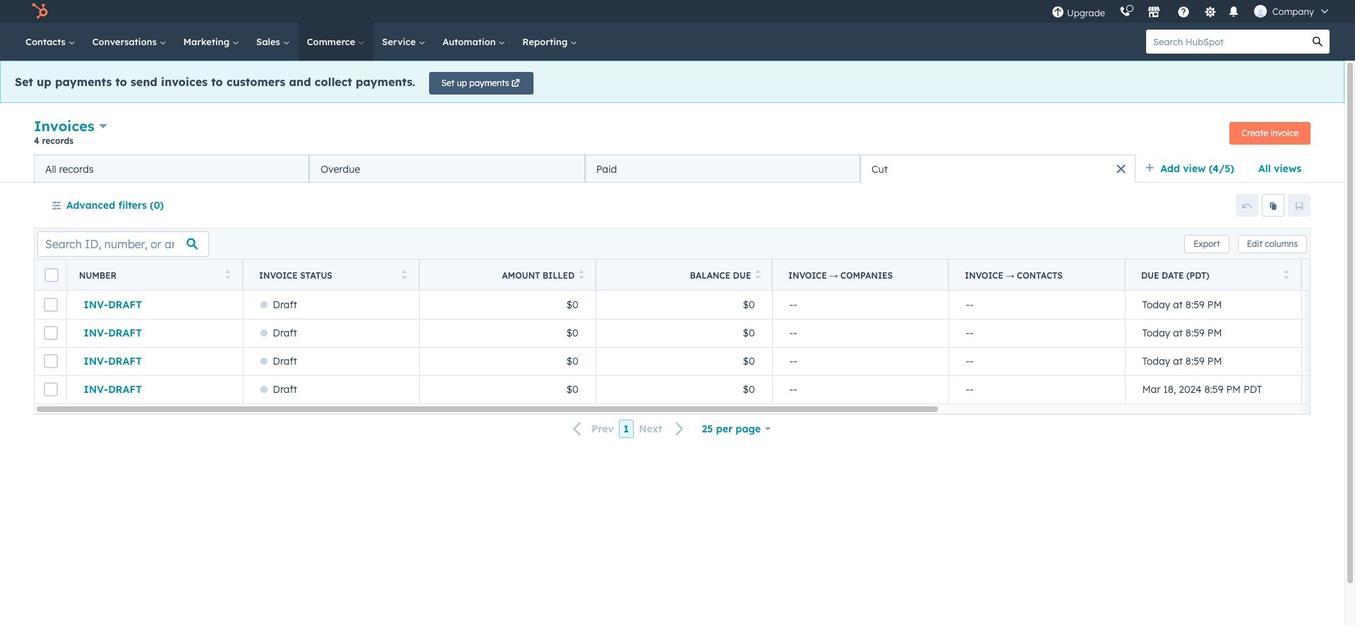 Task type: describe. For each thing, give the bounding box(es) containing it.
3 press to sort. element from the left
[[579, 269, 584, 281]]

2 press to sort. element from the left
[[401, 269, 407, 281]]

pagination navigation
[[565, 420, 693, 439]]

Search ID, number, or amount billed search field
[[37, 231, 209, 257]]

2 press to sort. image from the left
[[401, 269, 407, 279]]

2 column header from the left
[[949, 260, 1126, 291]]

4 press to sort. element from the left
[[755, 269, 761, 281]]

Search HubSpot search field
[[1146, 30, 1306, 54]]

press to sort. image for fifth "press to sort." element from left
[[1283, 269, 1289, 279]]

1 press to sort. image from the left
[[225, 269, 230, 279]]

1 press to sort. element from the left
[[225, 269, 230, 281]]



Task type: locate. For each thing, give the bounding box(es) containing it.
1 column header from the left
[[772, 260, 949, 291]]

2 press to sort. image from the left
[[1283, 269, 1289, 279]]

marketplaces image
[[1147, 6, 1160, 19]]

3 press to sort. image from the left
[[755, 269, 761, 279]]

column header
[[772, 260, 949, 291], [949, 260, 1126, 291]]

1 horizontal spatial press to sort. image
[[1283, 269, 1289, 279]]

press to sort. image
[[579, 269, 584, 279], [1283, 269, 1289, 279]]

2 horizontal spatial press to sort. image
[[755, 269, 761, 279]]

banner
[[34, 116, 1311, 155]]

menu
[[1044, 0, 1338, 23]]

0 horizontal spatial press to sort. image
[[579, 269, 584, 279]]

1 press to sort. image from the left
[[579, 269, 584, 279]]

press to sort. image for third "press to sort." element from left
[[579, 269, 584, 279]]

0 horizontal spatial press to sort. image
[[225, 269, 230, 279]]

press to sort. element
[[225, 269, 230, 281], [401, 269, 407, 281], [579, 269, 584, 281], [755, 269, 761, 281], [1283, 269, 1289, 281]]

1 horizontal spatial press to sort. image
[[401, 269, 407, 279]]

5 press to sort. element from the left
[[1283, 269, 1289, 281]]

press to sort. image
[[225, 269, 230, 279], [401, 269, 407, 279], [755, 269, 761, 279]]

jacob simon image
[[1254, 5, 1267, 18]]



Task type: vqa. For each thing, say whether or not it's contained in the screenshot.
Your Preferences Element
no



